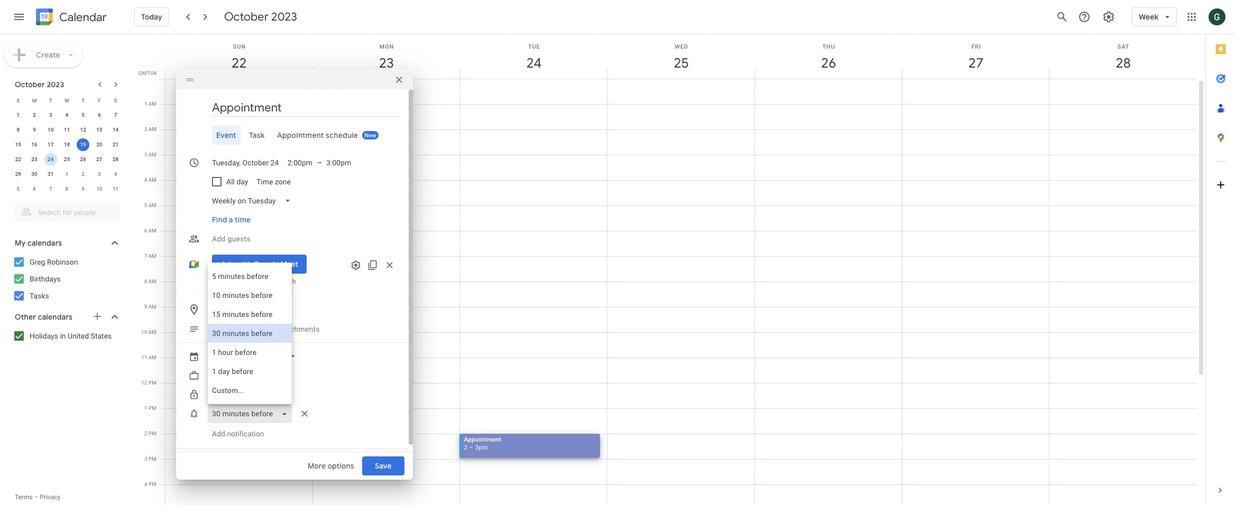 Task type: locate. For each thing, give the bounding box(es) containing it.
7 inside grid
[[144, 253, 147, 259]]

10 inside grid
[[141, 329, 147, 335]]

1 s from the left
[[17, 98, 20, 103]]

3 up 10 element
[[49, 112, 52, 118]]

0 horizontal spatial 6
[[33, 186, 36, 192]]

0 horizontal spatial 9
[[33, 127, 36, 133]]

0 vertical spatial 28
[[1115, 54, 1130, 72]]

1 vertical spatial appointment
[[464, 436, 501, 444]]

27 down fri
[[968, 54, 983, 72]]

1 down 12 pm
[[144, 406, 147, 411]]

1 vertical spatial 6
[[33, 186, 36, 192]]

0 horizontal spatial robinson
[[47, 258, 78, 266]]

0 vertical spatial 10
[[48, 127, 54, 133]]

22 down 15 element
[[15, 157, 21, 162]]

2 vertical spatial 11
[[141, 355, 147, 361]]

31 element
[[44, 168, 57, 181]]

t left the w
[[49, 98, 52, 103]]

2023
[[271, 10, 297, 24], [47, 80, 64, 89]]

9 down november 2 'element'
[[82, 186, 85, 192]]

zone
[[275, 178, 291, 186]]

robinson
[[47, 258, 78, 266], [230, 353, 262, 361]]

28 down 21 "element"
[[113, 157, 119, 162]]

new element
[[362, 131, 379, 140]]

2 down the 26 element
[[82, 171, 85, 177]]

6 am from the top
[[148, 228, 157, 234]]

1 vertical spatial 11
[[113, 186, 119, 192]]

11 for 11 am
[[141, 355, 147, 361]]

in
[[60, 332, 66, 341]]

4 cell from the left
[[608, 79, 755, 505]]

1 horizontal spatial 7
[[114, 112, 117, 118]]

1 horizontal spatial 9
[[82, 186, 85, 192]]

2 inside 'element'
[[82, 171, 85, 177]]

pm up 2 pm
[[149, 406, 157, 411]]

2 for november 2 'element'
[[82, 171, 85, 177]]

11 element
[[61, 124, 73, 136]]

add inside button
[[212, 430, 225, 438]]

2 vertical spatial 9
[[144, 304, 147, 310]]

27 down 20 element
[[96, 157, 102, 162]]

9 am
[[144, 304, 157, 310]]

10 for 10 am
[[141, 329, 147, 335]]

1 vertical spatial 10
[[96, 186, 102, 192]]

– left 3pm
[[469, 444, 473, 452]]

24 link
[[522, 51, 546, 76]]

10 am from the top
[[148, 329, 157, 335]]

rjh
[[289, 278, 296, 286]]

0 horizontal spatial greg
[[30, 258, 45, 266]]

week
[[1139, 12, 1158, 22]]

0 vertical spatial 25
[[673, 54, 688, 72]]

22 down sun
[[231, 54, 246, 72]]

pm for 2 pm
[[149, 431, 157, 437]]

united
[[68, 332, 89, 341]]

2 vertical spatial 7
[[144, 253, 147, 259]]

4 pm from the top
[[149, 456, 157, 462]]

row inside grid
[[161, 79, 1197, 505]]

2 am from the top
[[148, 126, 157, 132]]

pm for 3 pm
[[149, 456, 157, 462]]

join
[[220, 260, 235, 269]]

23
[[378, 54, 393, 72], [31, 157, 37, 162]]

november 8 element
[[61, 183, 73, 196]]

0 vertical spatial robinson
[[47, 258, 78, 266]]

2 am
[[144, 126, 157, 132]]

18 element
[[61, 139, 73, 151]]

5 up 12 element
[[82, 112, 85, 118]]

3 pm from the top
[[149, 431, 157, 437]]

to element
[[317, 159, 322, 167]]

join with google meet link
[[212, 255, 307, 274]]

7 down 31 element
[[49, 186, 52, 192]]

am for 9 am
[[148, 304, 157, 310]]

11 up the 18
[[64, 127, 70, 133]]

6 am
[[144, 228, 157, 234]]

october
[[224, 10, 269, 24], [15, 80, 45, 89]]

8 up "15"
[[17, 127, 20, 133]]

0 vertical spatial 5
[[82, 112, 85, 118]]

5 pm from the top
[[149, 482, 157, 487]]

21
[[113, 142, 119, 148]]

pm down 3 pm
[[149, 482, 157, 487]]

4 down 28 element
[[114, 171, 117, 177]]

26 down 19, today element on the left top of page
[[80, 157, 86, 162]]

8 up 9 am
[[144, 279, 147, 284]]

calendars for other calendars
[[38, 312, 72, 322]]

– right terms
[[34, 494, 38, 501]]

6 cell from the left
[[902, 79, 1050, 505]]

2 vertical spatial 6
[[144, 228, 147, 234]]

0 horizontal spatial 5
[[17, 186, 20, 192]]

1 vertical spatial robinson
[[230, 353, 262, 361]]

19 cell
[[75, 137, 91, 152]]

9 up "10 am"
[[144, 304, 147, 310]]

greg inside 'my calendars' list
[[30, 258, 45, 266]]

terms – privacy
[[15, 494, 60, 501]]

calendars up in
[[38, 312, 72, 322]]

4 am from the top
[[148, 177, 157, 183]]

s left m
[[17, 98, 20, 103]]

8 inside grid
[[144, 279, 147, 284]]

3 up the 4 pm
[[144, 456, 147, 462]]

0 horizontal spatial greg robinson
[[30, 258, 78, 266]]

1 vertical spatial 8
[[65, 186, 68, 192]]

november 5 element
[[12, 183, 25, 196]]

3
[[49, 112, 52, 118], [144, 152, 147, 158], [98, 171, 101, 177], [144, 456, 147, 462]]

11 for november 11 element
[[113, 186, 119, 192]]

row
[[161, 79, 1197, 505], [10, 93, 124, 108], [10, 108, 124, 123], [10, 123, 124, 137], [10, 137, 124, 152], [10, 152, 124, 167], [10, 167, 124, 182], [10, 182, 124, 197]]

2 horizontal spatial 11
[[141, 355, 147, 361]]

1 down 25 element
[[65, 171, 68, 177]]

3 add from the top
[[212, 325, 228, 334]]

0 vertical spatial greg robinson
[[30, 258, 78, 266]]

1 horizontal spatial 27
[[968, 54, 983, 72]]

8 am from the top
[[148, 279, 157, 284]]

tab list
[[1206, 34, 1235, 476], [185, 126, 400, 145]]

0 horizontal spatial appointment
[[277, 131, 324, 140]]

find a time
[[212, 215, 251, 225]]

0 horizontal spatial october
[[15, 80, 45, 89]]

row containing 5
[[10, 182, 124, 197]]

7 down 6 am
[[144, 253, 147, 259]]

0 vertical spatial 11
[[64, 127, 70, 133]]

am down 5 am
[[148, 228, 157, 234]]

2 pm
[[144, 431, 157, 437]]

0 horizontal spatial 26
[[80, 157, 86, 162]]

12 inside october 2023 grid
[[80, 127, 86, 133]]

0 horizontal spatial 10
[[48, 127, 54, 133]]

11 down "10 am"
[[141, 355, 147, 361]]

october up sun
[[224, 10, 269, 24]]

1 vertical spatial 28
[[113, 157, 119, 162]]

am for 5 am
[[148, 203, 157, 208]]

4 down 3 am
[[144, 177, 147, 183]]

0 horizontal spatial 2023
[[47, 80, 64, 89]]

25 down '18' element
[[64, 157, 70, 162]]

1 vertical spatial 5
[[17, 186, 20, 192]]

2 add from the top
[[212, 306, 228, 314]]

12 for 12
[[80, 127, 86, 133]]

2 down m
[[33, 112, 36, 118]]

row containing appointment
[[161, 79, 1197, 505]]

10 element
[[44, 124, 57, 136]]

27 inside column header
[[968, 54, 983, 72]]

appointment inside tab list
[[277, 131, 324, 140]]

3 down 27 element
[[98, 171, 101, 177]]

october 2023 up m
[[15, 80, 64, 89]]

2 t from the left
[[81, 98, 85, 103]]

1 vertical spatial 22
[[15, 157, 21, 162]]

9 up 16 at the top of page
[[33, 127, 36, 133]]

appointment inside cell
[[464, 436, 501, 444]]

23 down 16 element
[[31, 157, 37, 162]]

16
[[31, 142, 37, 148]]

am down 9 am
[[148, 329, 157, 335]]

10 am
[[141, 329, 157, 335]]

5 am
[[144, 203, 157, 208]]

calendars right my
[[27, 238, 62, 248]]

sat
[[1118, 43, 1130, 50]]

greg
[[30, 258, 45, 266], [212, 353, 228, 361]]

1 horizontal spatial 22
[[231, 54, 246, 72]]

with
[[237, 260, 252, 269]]

29
[[15, 171, 21, 177]]

14
[[113, 127, 119, 133]]

thu
[[822, 43, 835, 50]]

2 horizontal spatial 9
[[144, 304, 147, 310]]

12 for 12 pm
[[141, 380, 147, 386]]

8 down november 1 element
[[65, 186, 68, 192]]

0 horizontal spatial 11
[[64, 127, 70, 133]]

row containing 22
[[10, 152, 124, 167]]

None field
[[208, 191, 299, 210], [208, 404, 296, 424], [208, 191, 299, 210], [208, 404, 296, 424]]

am
[[148, 101, 157, 107], [148, 126, 157, 132], [148, 152, 157, 158], [148, 177, 157, 183], [148, 203, 157, 208], [148, 228, 157, 234], [148, 253, 157, 259], [148, 279, 157, 284], [148, 304, 157, 310], [148, 329, 157, 335], [148, 355, 157, 361]]

6 for 6 am
[[144, 228, 147, 234]]

add guests button
[[208, 229, 400, 249]]

5 am from the top
[[148, 203, 157, 208]]

4 for 4 pm
[[144, 482, 147, 487]]

10 down november 3 element
[[96, 186, 102, 192]]

0 vertical spatial 22
[[231, 54, 246, 72]]

0 horizontal spatial 12
[[80, 127, 86, 133]]

1 add from the top
[[212, 235, 226, 243]]

0 horizontal spatial 28
[[113, 157, 119, 162]]

time zone
[[257, 178, 291, 186]]

0 horizontal spatial 7
[[49, 186, 52, 192]]

2 option from the top
[[208, 286, 292, 305]]

25 down wed at the top of the page
[[673, 54, 688, 72]]

22
[[231, 54, 246, 72], [15, 157, 21, 162]]

appointment schedule
[[277, 131, 358, 140]]

calendar element
[[34, 6, 107, 30]]

appointment up start time text box at the top left of the page
[[277, 131, 324, 140]]

row containing s
[[10, 93, 124, 108]]

t left f
[[81, 98, 85, 103]]

1 vertical spatial 2023
[[47, 80, 64, 89]]

1 pm from the top
[[149, 380, 157, 386]]

0 vertical spatial 9
[[33, 127, 36, 133]]

12
[[80, 127, 86, 133], [141, 380, 147, 386]]

robinson inside 'my calendars' list
[[47, 258, 78, 266]]

0 vertical spatial 26
[[820, 54, 836, 72]]

2
[[33, 112, 36, 118], [144, 126, 147, 132], [82, 171, 85, 177], [144, 431, 147, 437], [464, 444, 468, 452]]

23 element
[[28, 153, 41, 166]]

pm up the 4 pm
[[149, 456, 157, 462]]

november 2 element
[[77, 168, 89, 181]]

s right f
[[114, 98, 117, 103]]

4 down 3 pm
[[144, 482, 147, 487]]

5 option from the top
[[208, 343, 292, 362]]

28
[[1115, 54, 1130, 72], [113, 157, 119, 162]]

– right start time text box at the top left of the page
[[317, 159, 322, 167]]

2 vertical spatial 8
[[144, 279, 147, 284]]

2 horizontal spatial –
[[469, 444, 473, 452]]

pm down 1 pm
[[149, 431, 157, 437]]

23 inside row
[[31, 157, 37, 162]]

4 add from the top
[[212, 430, 225, 438]]

None search field
[[0, 199, 131, 222]]

am down the 8 am
[[148, 304, 157, 310]]

12 up 19
[[80, 127, 86, 133]]

1 pm
[[144, 406, 157, 411]]

0 horizontal spatial 23
[[31, 157, 37, 162]]

3 am from the top
[[148, 152, 157, 158]]

6 down f
[[98, 112, 101, 118]]

0 vertical spatial appointment
[[277, 131, 324, 140]]

1 vertical spatial –
[[469, 444, 473, 452]]

7 am from the top
[[148, 253, 157, 259]]

0 horizontal spatial 22
[[15, 157, 21, 162]]

Start time text field
[[288, 157, 313, 169]]

am for 4 am
[[148, 177, 157, 183]]

option
[[208, 267, 292, 286], [208, 286, 292, 305], [208, 305, 292, 324], [208, 324, 292, 343], [208, 343, 292, 362], [208, 362, 292, 381], [208, 381, 292, 400]]

19, today element
[[77, 139, 89, 151]]

2 horizontal spatial 7
[[144, 253, 147, 259]]

10 up '11 am'
[[141, 329, 147, 335]]

7 up 14
[[114, 112, 117, 118]]

24
[[526, 54, 541, 72], [48, 157, 54, 162]]

3 option from the top
[[208, 305, 292, 324]]

6 inside grid
[[144, 228, 147, 234]]

1 horizontal spatial october
[[224, 10, 269, 24]]

to
[[221, 287, 227, 295]]

am down 3 am
[[148, 177, 157, 183]]

day
[[237, 178, 248, 186]]

2 horizontal spatial 5
[[144, 203, 147, 208]]

1 horizontal spatial 12
[[141, 380, 147, 386]]

october up m
[[15, 80, 45, 89]]

0 vertical spatial calendars
[[27, 238, 62, 248]]

25
[[673, 54, 688, 72], [64, 157, 70, 162]]

24 down tue
[[526, 54, 541, 72]]

1 vertical spatial calendars
[[38, 312, 72, 322]]

1 horizontal spatial 23
[[378, 54, 393, 72]]

0 horizontal spatial 25
[[64, 157, 70, 162]]

1 horizontal spatial 6
[[98, 112, 101, 118]]

november 10 element
[[93, 183, 106, 196]]

pm up 1 pm
[[149, 380, 157, 386]]

0 horizontal spatial 24
[[48, 157, 54, 162]]

1 horizontal spatial greg robinson
[[212, 353, 262, 361]]

google
[[253, 260, 279, 269]]

22 element
[[12, 153, 25, 166]]

2 up 3 am
[[144, 126, 147, 132]]

november 6 element
[[28, 183, 41, 196]]

row group containing 1
[[10, 108, 124, 197]]

27
[[968, 54, 983, 72], [96, 157, 102, 162]]

2 left 3pm
[[464, 444, 468, 452]]

time zone button
[[252, 172, 295, 191]]

28 down the sat
[[1115, 54, 1130, 72]]

8 for 8 am
[[144, 279, 147, 284]]

Search for people text field
[[21, 203, 114, 222]]

29 element
[[12, 168, 25, 181]]

pm for 4 pm
[[149, 482, 157, 487]]

sun 22
[[231, 43, 246, 72]]

End time text field
[[326, 157, 352, 169]]

10 up 17
[[48, 127, 54, 133]]

tue
[[528, 43, 540, 50]]

19
[[80, 142, 86, 148]]

tasks
[[30, 292, 49, 300]]

26 inside column header
[[820, 54, 836, 72]]

row containing 8
[[10, 123, 124, 137]]

23 down the mon
[[378, 54, 393, 72]]

row group
[[10, 108, 124, 197]]

0 horizontal spatial –
[[34, 494, 38, 501]]

calendars inside dropdown button
[[27, 238, 62, 248]]

0 horizontal spatial 8
[[17, 127, 20, 133]]

meet.google.com/byi-
[[212, 278, 274, 286]]

1 up 2 am
[[144, 101, 147, 107]]

1 vertical spatial 12
[[141, 380, 147, 386]]

meet.google.com/byi-vbuy-rjh up to 100 guest connections
[[212, 278, 296, 295]]

am up 9 am
[[148, 279, 157, 284]]

am up 12 pm
[[148, 355, 157, 361]]

5 down 4 am
[[144, 203, 147, 208]]

am for 3 am
[[148, 152, 157, 158]]

am up 3 am
[[148, 126, 157, 132]]

cell
[[165, 79, 313, 505], [313, 79, 460, 505], [460, 79, 608, 505], [608, 79, 755, 505], [755, 79, 902, 505], [902, 79, 1050, 505], [1050, 79, 1197, 505]]

grid
[[135, 34, 1206, 505]]

11 for the 11 element
[[64, 127, 70, 133]]

0 horizontal spatial october 2023
[[15, 80, 64, 89]]

add guests
[[212, 235, 251, 243]]

1 vertical spatial 9
[[82, 186, 85, 192]]

2 cell from the left
[[313, 79, 460, 505]]

24 down 17 element
[[48, 157, 54, 162]]

23 link
[[374, 51, 399, 76]]

3 up 4 am
[[144, 152, 147, 158]]

1 horizontal spatial appointment
[[464, 436, 501, 444]]

25 inside the wed 25
[[673, 54, 688, 72]]

1 horizontal spatial robinson
[[230, 353, 262, 361]]

1 horizontal spatial 8
[[65, 186, 68, 192]]

26 link
[[816, 51, 841, 76]]

5 for 5 am
[[144, 203, 147, 208]]

21 element
[[109, 139, 122, 151]]

24 inside cell
[[48, 157, 54, 162]]

am up 4 am
[[148, 152, 157, 158]]

1 horizontal spatial 24
[[526, 54, 541, 72]]

1 vertical spatial 27
[[96, 157, 102, 162]]

am down 4 am
[[148, 203, 157, 208]]

calendars inside dropdown button
[[38, 312, 72, 322]]

11 am from the top
[[148, 355, 157, 361]]

0 vertical spatial greg
[[30, 258, 45, 266]]

add
[[212, 235, 226, 243], [212, 306, 228, 314], [212, 325, 228, 334], [212, 430, 225, 438]]

cell containing appointment
[[460, 79, 608, 505]]

11 down november 4 element
[[113, 186, 119, 192]]

am up 2 am
[[148, 101, 157, 107]]

am down 6 am
[[148, 253, 157, 259]]

1 vertical spatial 7
[[49, 186, 52, 192]]

1 am from the top
[[148, 101, 157, 107]]

0 vertical spatial 12
[[80, 127, 86, 133]]

fri 27
[[968, 43, 983, 72]]

tue 24
[[526, 43, 541, 72]]

1 horizontal spatial 25
[[673, 54, 688, 72]]

6 down 5 am
[[144, 228, 147, 234]]

11 inside november 11 element
[[113, 186, 119, 192]]

1 horizontal spatial 26
[[820, 54, 836, 72]]

greg robinson
[[30, 258, 78, 266], [212, 353, 262, 361]]

7 am
[[144, 253, 157, 259]]

states
[[91, 332, 112, 341]]

– inside appointment 2 – 3pm
[[469, 444, 473, 452]]

2 vertical spatial 10
[[141, 329, 147, 335]]

4
[[65, 112, 68, 118], [114, 171, 117, 177], [144, 177, 147, 183], [144, 482, 147, 487]]

1 horizontal spatial 10
[[96, 186, 102, 192]]

1 vertical spatial october
[[15, 80, 45, 89]]

2 pm from the top
[[149, 406, 157, 411]]

october 2023 up sun
[[224, 10, 297, 24]]

5 inside grid
[[144, 203, 147, 208]]

appointment for 2
[[464, 436, 501, 444]]

event
[[216, 131, 236, 140]]

november 7 element
[[44, 183, 57, 196]]

appointment up 3pm
[[464, 436, 501, 444]]

0 vertical spatial 2023
[[271, 10, 297, 24]]

0 vertical spatial 7
[[114, 112, 117, 118]]

11 inside grid
[[141, 355, 147, 361]]

9 am from the top
[[148, 304, 157, 310]]

1 horizontal spatial tab list
[[1206, 34, 1235, 476]]

12 down '11 am'
[[141, 380, 147, 386]]

0 vertical spatial 24
[[526, 54, 541, 72]]

1 vertical spatial greg robinson
[[212, 353, 262, 361]]

1 horizontal spatial 28
[[1115, 54, 1130, 72]]

2 down 1 pm
[[144, 431, 147, 437]]

28 element
[[109, 153, 122, 166]]

9 inside november 9 element
[[82, 186, 85, 192]]

5 down 29 element on the top of the page
[[17, 186, 20, 192]]

10 for 10 element
[[48, 127, 54, 133]]

24 cell
[[43, 152, 59, 167]]

2 horizontal spatial 10
[[141, 329, 147, 335]]

3 cell from the left
[[460, 79, 608, 505]]

26 down thu
[[820, 54, 836, 72]]

6
[[98, 112, 101, 118], [33, 186, 36, 192], [144, 228, 147, 234]]

9 inside grid
[[144, 304, 147, 310]]

1 vertical spatial 26
[[80, 157, 86, 162]]

week button
[[1132, 4, 1177, 30]]

row containing 1
[[10, 108, 124, 123]]

0 horizontal spatial t
[[49, 98, 52, 103]]

6 down the 30 'element'
[[33, 186, 36, 192]]

am for 11 am
[[148, 355, 157, 361]]

2 horizontal spatial 6
[[144, 228, 147, 234]]

27 column header
[[902, 34, 1050, 79]]

2 vertical spatial 5
[[144, 203, 147, 208]]

28 column header
[[1049, 34, 1197, 79]]

november 11 element
[[109, 183, 122, 196]]

mon 23
[[378, 43, 394, 72]]

12 inside grid
[[141, 380, 147, 386]]

1 horizontal spatial october 2023
[[224, 10, 297, 24]]



Task type: describe. For each thing, give the bounding box(es) containing it.
settings menu image
[[1102, 11, 1115, 23]]

other calendars
[[15, 312, 72, 322]]

w
[[65, 98, 69, 103]]

6 option from the top
[[208, 362, 292, 381]]

5 for november 5 element
[[17, 186, 20, 192]]

my calendars list
[[2, 254, 131, 305]]

row containing 29
[[10, 167, 124, 182]]

2 s from the left
[[114, 98, 117, 103]]

am for 8 am
[[148, 279, 157, 284]]

9 for november 9 element at the left of the page
[[82, 186, 85, 192]]

my calendars button
[[2, 235, 131, 252]]

notification list box
[[208, 263, 292, 404]]

5 cell from the left
[[755, 79, 902, 505]]

4 am
[[144, 177, 157, 183]]

new
[[365, 132, 376, 139]]

2 vertical spatial –
[[34, 494, 38, 501]]

meet
[[281, 260, 298, 269]]

event button
[[212, 126, 240, 145]]

25 column header
[[607, 34, 755, 79]]

8 for november 8 element
[[65, 186, 68, 192]]

row containing 15
[[10, 137, 124, 152]]

1 horizontal spatial 2023
[[271, 10, 297, 24]]

am for 1 am
[[148, 101, 157, 107]]

27 link
[[964, 51, 988, 76]]

task
[[249, 131, 265, 140]]

gmt-04
[[138, 70, 157, 76]]

add notification
[[212, 430, 264, 438]]

am for 2 am
[[148, 126, 157, 132]]

30
[[31, 171, 37, 177]]

7 for 7 am
[[144, 253, 147, 259]]

23 column header
[[312, 34, 460, 79]]

grid containing 22
[[135, 34, 1206, 505]]

1 vertical spatial october 2023
[[15, 80, 64, 89]]

4 down the w
[[65, 112, 68, 118]]

october 2023 grid
[[10, 93, 124, 197]]

guests
[[228, 235, 251, 243]]

mon
[[379, 43, 394, 50]]

1 horizontal spatial –
[[317, 159, 322, 167]]

notification
[[227, 430, 264, 438]]

0 vertical spatial october 2023
[[224, 10, 297, 24]]

all
[[226, 178, 235, 186]]

a
[[229, 215, 233, 225]]

1 option from the top
[[208, 267, 292, 286]]

november 9 element
[[77, 183, 89, 196]]

8 am
[[144, 279, 157, 284]]

17
[[48, 142, 54, 148]]

am for 10 am
[[148, 329, 157, 335]]

7 cell from the left
[[1050, 79, 1197, 505]]

7 for november 7 element
[[49, 186, 52, 192]]

am for 6 am
[[148, 228, 157, 234]]

november 4 element
[[109, 168, 122, 181]]

26 element
[[77, 153, 89, 166]]

11 am
[[141, 355, 157, 361]]

or attachments
[[266, 325, 320, 334]]

04
[[151, 70, 157, 76]]

0 vertical spatial 8
[[17, 127, 20, 133]]

pm for 12 pm
[[149, 380, 157, 386]]

holidays
[[30, 332, 58, 341]]

create button
[[4, 42, 82, 68]]

1 cell from the left
[[165, 79, 313, 505]]

12 pm
[[141, 380, 157, 386]]

wed 25
[[673, 43, 688, 72]]

guest
[[241, 287, 256, 295]]

1 for november 1 element
[[65, 171, 68, 177]]

pm for 1 pm
[[149, 406, 157, 411]]

26 column header
[[754, 34, 902, 79]]

appointment 2 – 3pm
[[464, 436, 501, 452]]

24 column header
[[460, 34, 608, 79]]

25 inside october 2023 grid
[[64, 157, 70, 162]]

november 3 element
[[93, 168, 106, 181]]

20
[[96, 142, 102, 148]]

1 vertical spatial greg
[[212, 353, 228, 361]]

24 inside column header
[[526, 54, 541, 72]]

4 for 4 am
[[144, 177, 147, 183]]

main drawer image
[[13, 11, 25, 23]]

terms link
[[15, 494, 33, 501]]

other calendars button
[[2, 309, 131, 326]]

connections
[[258, 287, 293, 295]]

terms
[[15, 494, 33, 501]]

f
[[98, 98, 101, 103]]

2 for 2 am
[[144, 126, 147, 132]]

28 inside column header
[[1115, 54, 1130, 72]]

20 element
[[93, 139, 106, 151]]

2 inside appointment 2 – 3pm
[[464, 444, 468, 452]]

1 for 1 am
[[144, 101, 147, 107]]

14 element
[[109, 124, 122, 136]]

7 option from the top
[[208, 381, 292, 400]]

31
[[48, 171, 54, 177]]

fri
[[971, 43, 981, 50]]

create
[[36, 50, 60, 60]]

24 element
[[44, 153, 57, 166]]

am for 7 am
[[148, 253, 157, 259]]

calendar
[[59, 10, 107, 25]]

13
[[96, 127, 102, 133]]

Add title text field
[[212, 100, 400, 116]]

thu 26
[[820, 43, 836, 72]]

4 pm
[[144, 482, 157, 487]]

calendars for my calendars
[[27, 238, 62, 248]]

6 for november 6 element
[[33, 186, 36, 192]]

birthdays
[[30, 275, 61, 283]]

22 column header
[[165, 34, 313, 79]]

holidays in united states
[[30, 332, 112, 341]]

task button
[[245, 126, 269, 145]]

3 for 3 am
[[144, 152, 147, 158]]

3pm
[[475, 444, 488, 452]]

add notification button
[[208, 421, 268, 447]]

16 element
[[28, 139, 41, 151]]

find a time button
[[208, 210, 255, 229]]

today
[[141, 12, 162, 22]]

appointment for schedule
[[277, 131, 324, 140]]

4 for november 4 element
[[114, 171, 117, 177]]

find
[[212, 215, 227, 225]]

22 inside column header
[[231, 54, 246, 72]]

sat 28
[[1115, 43, 1130, 72]]

26 inside october 2023 grid
[[80, 157, 86, 162]]

10 for november 10 element
[[96, 186, 102, 192]]

9 for 9 am
[[144, 304, 147, 310]]

2 for 2 pm
[[144, 431, 147, 437]]

3 for november 3 element
[[98, 171, 101, 177]]

27 element
[[93, 153, 106, 166]]

other
[[15, 312, 36, 322]]

12 element
[[77, 124, 89, 136]]

3 for 3 pm
[[144, 456, 147, 462]]

calendar heading
[[57, 10, 107, 25]]

23 inside mon 23
[[378, 54, 393, 72]]

time
[[235, 215, 251, 225]]

22 inside october 2023 grid
[[15, 157, 21, 162]]

or
[[268, 325, 275, 334]]

join with google meet
[[220, 260, 298, 269]]

greg robinson inside 'my calendars' list
[[30, 258, 78, 266]]

28 inside october 2023 grid
[[113, 157, 119, 162]]

today button
[[134, 4, 169, 30]]

27 inside row
[[96, 157, 102, 162]]

m
[[32, 98, 37, 103]]

3 am
[[144, 152, 157, 158]]

gmt-
[[138, 70, 151, 76]]

25 element
[[61, 153, 73, 166]]

time
[[257, 178, 273, 186]]

25 link
[[669, 51, 693, 76]]

add other calendars image
[[92, 311, 103, 322]]

1 for 1 pm
[[144, 406, 147, 411]]

Start date text field
[[212, 157, 279, 169]]

1 am
[[144, 101, 157, 107]]

attachments
[[277, 325, 320, 334]]

22 link
[[227, 51, 251, 76]]

tab list containing event
[[185, 126, 400, 145]]

30 element
[[28, 168, 41, 181]]

wed
[[675, 43, 688, 50]]

3 pm
[[144, 456, 157, 462]]

november 1 element
[[61, 168, 73, 181]]

0 vertical spatial october
[[224, 10, 269, 24]]

4 option from the top
[[208, 324, 292, 343]]

my
[[15, 238, 26, 248]]

1 up "15"
[[17, 112, 20, 118]]

15
[[15, 142, 21, 148]]

sun
[[233, 43, 246, 50]]

13 element
[[93, 124, 106, 136]]

15 element
[[12, 139, 25, 151]]

100
[[228, 287, 239, 295]]

1 t from the left
[[49, 98, 52, 103]]

schedule
[[326, 131, 358, 140]]

17 element
[[44, 139, 57, 151]]

up
[[212, 287, 220, 295]]



Task type: vqa. For each thing, say whether or not it's contained in the screenshot.


